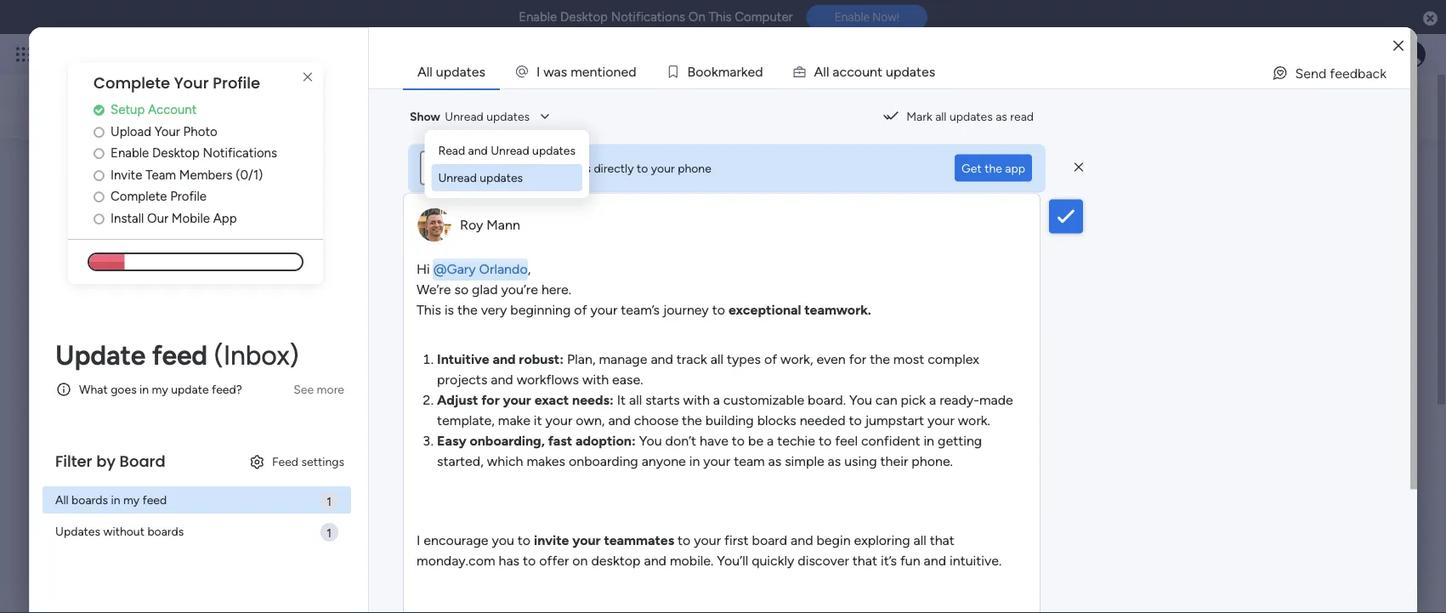 Task type: describe. For each thing, give the bounding box(es) containing it.
see for see more
[[294, 382, 314, 397]]

photo
[[183, 124, 217, 139]]

feedback
[[1330, 65, 1387, 81]]

app
[[213, 210, 237, 226]]

updates up read and unread updates
[[487, 109, 530, 124]]

inbox
[[251, 108, 285, 124]]

to right you
[[518, 532, 531, 548]]

close recently visited image
[[54, 173, 75, 193]]

updates
[[55, 524, 100, 539]]

your inside you don't have to be a techie to feel confident in getting started, which makes onboarding anyone in your team as simple as using their phone.
[[704, 453, 731, 469]]

1 vertical spatial update feed (inbox)
[[78, 440, 220, 458]]

a right pick
[[929, 392, 936, 408]]

updates inside button
[[950, 109, 993, 124]]

feel
[[835, 433, 858, 449]]

exploring
[[854, 532, 910, 548]]

0 horizontal spatial boards
[[72, 493, 108, 507]]

send feedback button
[[1265, 60, 1394, 87]]

1 horizontal spatial profile
[[213, 72, 260, 94]]

enable for enable desktop notifications
[[111, 145, 149, 161]]

0 vertical spatial update feed (inbox)
[[55, 339, 299, 371]]

notifications for enable desktop notifications on this computer
[[611, 9, 685, 25]]

using
[[845, 453, 877, 469]]

1 vertical spatial management
[[126, 373, 196, 388]]

invite team members (0/1)
[[111, 167, 263, 182]]

1 c from the left
[[840, 63, 847, 80]]

your for profile
[[174, 72, 209, 94]]

complete profile link
[[94, 187, 323, 206]]

invite inside invite "button"
[[1030, 583, 1060, 597]]

circle o image for invite
[[94, 169, 104, 181]]

component image
[[76, 371, 91, 386]]

1 k from the left
[[712, 63, 718, 80]]

to inside hi @gary orlando , we're so glad you're here. this is the very beginning of your team's journey to exceptional teamwork.
[[712, 302, 725, 318]]

and up discover
[[791, 532, 813, 548]]

1 vertical spatial boards
[[147, 524, 184, 539]]

0 vertical spatial management
[[172, 45, 264, 64]]

adjust
[[437, 392, 478, 408]]

in up updates without boards
[[111, 493, 120, 507]]

enable desktop notifications link
[[94, 144, 323, 163]]

desktop for enable desktop notifications on this computer
[[560, 9, 608, 25]]

own,
[[576, 412, 605, 429]]

access
[[83, 108, 125, 124]]

updates without boards
[[55, 524, 184, 539]]

3 o from the left
[[704, 63, 712, 80]]

the inside hi @gary orlando , we're so glad you're here. this is the very beginning of your team's journey to exceptional teamwork.
[[457, 302, 478, 318]]

2 c from the left
[[847, 63, 854, 80]]

encourage
[[424, 532, 489, 548]]

by
[[96, 451, 116, 472]]

check circle image
[[94, 104, 104, 116]]

send feedback
[[1295, 65, 1387, 81]]

in up the phone.
[[924, 433, 935, 449]]

1 n from the left
[[590, 63, 597, 80]]

0 vertical spatial (inbox)
[[214, 339, 299, 371]]

d for a l l a c c o u n t u p d a t e s
[[902, 63, 910, 80]]

makes
[[527, 453, 565, 469]]

public board image
[[76, 344, 94, 363]]

techie
[[777, 433, 815, 449]]

you
[[492, 532, 514, 548]]

0 horizontal spatial as
[[768, 453, 782, 469]]

in down the don't
[[689, 453, 700, 469]]

@gary
[[433, 261, 476, 277]]

1 horizontal spatial that
[[930, 532, 955, 548]]

1 vertical spatial roy mann
[[139, 496, 196, 512]]

confident
[[861, 433, 920, 449]]

roy mann image
[[94, 497, 128, 531]]

feed?
[[212, 382, 242, 397]]

adjust for your exact needs:
[[437, 392, 614, 408]]

this inside hi @gary orlando , we're so glad you're here. this is the very beginning of your team's journey to exceptional teamwork.
[[417, 302, 441, 318]]

dapulse x slim image
[[1075, 159, 1083, 175]]

show
[[410, 109, 440, 124]]

offer
[[539, 553, 569, 569]]

all inside to your first board and begin exploring all that monday.com has to offer on desktop and mobile. you'll quickly discover that it's fun and intuitive.
[[914, 532, 927, 548]]

circle o image for complete
[[94, 190, 104, 203]]

board
[[752, 532, 788, 548]]

invite your teammates and start collaborating
[[183, 582, 462, 598]]

team
[[734, 453, 765, 469]]

what
[[79, 382, 108, 397]]

you inside it all starts with a customizable board. you can pick a ready-made template, make it your own, and choose the building blocks needed to jumpstart your work.
[[849, 392, 872, 408]]

3 n from the left
[[870, 63, 878, 80]]

1 vertical spatial feed
[[134, 440, 166, 458]]

to left the be
[[732, 433, 745, 449]]

4 o from the left
[[854, 63, 862, 80]]

a right a
[[833, 63, 840, 80]]

invite for your
[[183, 582, 217, 598]]

members
[[179, 167, 233, 182]]

and down intuitive and robust:
[[491, 372, 513, 388]]

all inside plan, manage and track all types of work, even for the most complex projects and workflows with ease.
[[711, 351, 724, 367]]

d for i w a s m e n t i o n e d
[[629, 63, 637, 80]]

to down needed
[[819, 433, 832, 449]]

a l l a c c o u n t u p d a t e s
[[814, 63, 935, 80]]

be
[[748, 433, 764, 449]]

board.
[[808, 392, 846, 408]]

orlando
[[479, 261, 528, 277]]

see more button
[[287, 376, 351, 403]]

explore templates
[[1221, 592, 1331, 608]]

invite button
[[1024, 577, 1067, 604]]

0 vertical spatial roy mann
[[460, 217, 520, 233]]

0 horizontal spatial profile
[[170, 189, 207, 204]]

see plans
[[297, 47, 349, 62]]

boards,
[[203, 108, 248, 124]]

2 k from the left
[[741, 63, 748, 80]]

and right fun
[[924, 553, 946, 569]]

2 vertical spatial unread
[[438, 170, 477, 185]]

2 u from the left
[[886, 63, 894, 80]]

started,
[[437, 453, 484, 469]]

filter by board
[[55, 451, 166, 472]]

plan,
[[567, 351, 596, 367]]

of inside hi @gary orlando , we're so glad you're here. this is the very beginning of your team's journey to exceptional teamwork.
[[574, 302, 587, 318]]

with inside it all starts with a customizable board. you can pick a ready-made template, make it your own, and choose the building blocks needed to jumpstart your work.
[[683, 392, 710, 408]]

complete profile
[[111, 189, 207, 204]]

adoption:
[[576, 433, 636, 449]]

0 vertical spatial mann
[[487, 217, 520, 233]]

to up the mobile.
[[678, 532, 691, 548]]

p
[[894, 63, 902, 80]]

enable now! button
[[807, 4, 928, 30]]

the inside button
[[985, 161, 1002, 175]]

circle o image for upload
[[94, 125, 104, 138]]

0 vertical spatial update
[[55, 339, 146, 371]]

dapulse x slim image
[[298, 67, 318, 88]]

in right goes at the left bottom
[[140, 382, 149, 397]]

quickly
[[752, 553, 795, 569]]

mark all updates as read
[[907, 109, 1034, 124]]

account
[[148, 102, 197, 117]]

it's
[[881, 553, 897, 569]]

2 t from the left
[[878, 63, 883, 80]]

0 vertical spatial feed
[[152, 339, 208, 371]]

starts
[[646, 392, 680, 408]]

your inside good afternoon, gary! quickly access your recent boards, inbox and workspaces
[[129, 108, 156, 124]]

our
[[147, 210, 168, 226]]

1 l from the left
[[823, 63, 826, 80]]

install our mobile app link
[[94, 209, 323, 228]]

pick
[[901, 392, 926, 408]]

has
[[499, 553, 520, 569]]

on
[[689, 9, 706, 25]]

needed
[[800, 412, 846, 429]]

templates
[[1270, 592, 1331, 608]]

1 vertical spatial mann
[[164, 496, 196, 512]]

simple
[[785, 453, 825, 469]]

quickly
[[34, 108, 80, 124]]

updates up notifications
[[532, 143, 576, 158]]

a left i
[[554, 63, 561, 80]]

m for a
[[718, 63, 730, 80]]

and left track
[[651, 351, 673, 367]]

the inside plan, manage and track all types of work, even for the most complex projects and workflows with ease.
[[870, 351, 890, 367]]

get the app
[[962, 161, 1026, 175]]

of inside plan, manage and track all types of work, even for the most complex projects and workflows with ease.
[[764, 351, 777, 367]]

enable desktop notifications
[[111, 145, 277, 161]]

(0/1)
[[236, 167, 263, 182]]

read and unread updates
[[438, 143, 576, 158]]

i
[[602, 63, 606, 80]]

notifications for enable desktop notifications
[[203, 145, 277, 161]]

made
[[979, 392, 1013, 408]]

b
[[688, 63, 696, 80]]

exact
[[535, 392, 569, 408]]

good
[[34, 90, 64, 105]]

projects
[[437, 372, 488, 388]]

0 horizontal spatial work
[[97, 373, 123, 388]]

your inside hi @gary orlando , we're so glad you're here. this is the very beginning of your team's journey to exceptional teamwork.
[[591, 302, 618, 318]]

dapulse close image
[[1423, 10, 1438, 27]]

setup account
[[111, 102, 197, 117]]

we're
[[417, 281, 451, 298]]

close update feed (inbox) image
[[54, 439, 75, 459]]

updates down read and unread updates
[[480, 170, 523, 185]]

2 vertical spatial feed
[[143, 493, 167, 507]]

invite for team
[[111, 167, 142, 182]]

setup account link
[[94, 100, 323, 119]]

you're
[[501, 281, 538, 298]]

mark all updates as read button
[[876, 103, 1041, 130]]

to your first board and begin exploring all that monday.com has to offer on desktop and mobile. you'll quickly discover that it's fun and intuitive.
[[417, 532, 1002, 569]]

afternoon,
[[67, 90, 122, 105]]

install our mobile app
[[111, 210, 237, 226]]

1 s from the left
[[561, 63, 567, 80]]



Task type: locate. For each thing, give the bounding box(es) containing it.
0 horizontal spatial of
[[574, 302, 587, 318]]

1 vertical spatial unread
[[491, 143, 529, 158]]

1 vertical spatial desktop
[[152, 145, 200, 161]]

2 1 from the top
[[327, 525, 332, 540]]

update feed (inbox)
[[55, 339, 299, 371], [78, 440, 220, 458]]

m for e
[[571, 63, 582, 80]]

>
[[199, 373, 206, 388]]

unread up unread updates
[[491, 143, 529, 158]]

to right journey
[[712, 302, 725, 318]]

1 vertical spatial my
[[123, 493, 140, 507]]

0 horizontal spatial mann
[[164, 496, 196, 512]]

1 vertical spatial notifications
[[203, 145, 277, 161]]

o left p
[[854, 63, 862, 80]]

you down choose
[[639, 433, 662, 449]]

the right get
[[985, 161, 1002, 175]]

complete up install
[[111, 189, 167, 204]]

unread up read
[[445, 109, 484, 124]]

0 horizontal spatial for
[[481, 392, 500, 408]]

a up the building
[[713, 392, 720, 408]]

feed settings button
[[242, 448, 351, 475]]

and inside good afternoon, gary! quickly access your recent boards, inbox and workspaces
[[288, 108, 311, 124]]

o right "w"
[[606, 63, 614, 80]]

2 vertical spatial circle o image
[[94, 190, 104, 203]]

roy mann down board at bottom
[[139, 496, 196, 512]]

n left i
[[590, 63, 597, 80]]

2 horizontal spatial t
[[917, 63, 922, 80]]

1 vertical spatial complete
[[111, 189, 167, 204]]

building
[[706, 412, 754, 429]]

circle o image inside upload your photo link
[[94, 125, 104, 138]]

2 horizontal spatial n
[[870, 63, 878, 80]]

monday
[[76, 45, 134, 64]]

1 horizontal spatial d
[[755, 63, 763, 80]]

glad
[[472, 281, 498, 298]]

management up "complete your profile"
[[172, 45, 264, 64]]

e left i
[[582, 63, 590, 80]]

i for i w a s m e n t i o n e d
[[537, 63, 540, 80]]

0 vertical spatial you
[[849, 392, 872, 408]]

0 vertical spatial desktop
[[560, 9, 608, 25]]

i left "w"
[[537, 63, 540, 80]]

notifications up the (0/1)
[[203, 145, 277, 161]]

2 horizontal spatial invite
[[1030, 583, 1060, 597]]

the inside it all starts with a customizable board. you can pick a ready-made template, make it your own, and choose the building blocks needed to jumpstart your work.
[[682, 412, 702, 429]]

0 vertical spatial for
[[849, 351, 867, 367]]

s right p
[[929, 63, 935, 80]]

0 horizontal spatial k
[[712, 63, 718, 80]]

u left p
[[862, 63, 870, 80]]

updates inside tab list
[[436, 63, 485, 80]]

intuitive
[[437, 351, 489, 367]]

management
[[172, 45, 264, 64], [126, 373, 196, 388]]

your
[[174, 72, 209, 94], [154, 124, 180, 139]]

1 u from the left
[[862, 63, 870, 80]]

enable for enable now!
[[835, 10, 870, 24]]

o left r
[[696, 63, 704, 80]]

1 vertical spatial i
[[417, 532, 420, 548]]

2 circle o image from the top
[[94, 212, 104, 225]]

robust:
[[519, 351, 564, 367]]

feed
[[152, 339, 208, 371], [134, 440, 166, 458], [143, 493, 167, 507]]

desktop for enable desktop notifications
[[152, 145, 200, 161]]

profile
[[213, 72, 260, 94], [170, 189, 207, 204]]

circle o image inside the invite team members (0/1) link
[[94, 169, 104, 181]]

all inside button
[[935, 109, 947, 124]]

my up the without
[[123, 493, 140, 507]]

profile up boards,
[[213, 72, 260, 94]]

1 down settings
[[327, 494, 332, 508]]

1 vertical spatial all
[[55, 493, 69, 507]]

a right p
[[910, 63, 917, 80]]

1 circle o image from the top
[[94, 125, 104, 138]]

make
[[498, 412, 531, 429]]

that up "intuitive."
[[930, 532, 955, 548]]

profile down invite team members (0/1)
[[170, 189, 207, 204]]

1 vertical spatial your
[[154, 124, 180, 139]]

2 o from the left
[[696, 63, 704, 80]]

1 up invite your teammates and start collaborating in the bottom of the page
[[327, 525, 332, 540]]

1 m from the left
[[571, 63, 582, 80]]

with inside plan, manage and track all types of work, even for the most complex projects and workflows with ease.
[[582, 372, 609, 388]]

0 horizontal spatial m
[[571, 63, 582, 80]]

your for photo
[[154, 124, 180, 139]]

t right p
[[917, 63, 922, 80]]

0 horizontal spatial desktop
[[152, 145, 200, 161]]

0 horizontal spatial you
[[639, 433, 662, 449]]

0 vertical spatial 1
[[327, 494, 332, 508]]

mark
[[907, 109, 933, 124]]

all for all updates
[[418, 63, 433, 80]]

work up "complete your profile"
[[137, 45, 168, 64]]

this right on
[[709, 9, 732, 25]]

all up fun
[[914, 532, 927, 548]]

roy mann up @gary orlando link
[[460, 217, 520, 233]]

1 horizontal spatial roy
[[460, 217, 483, 233]]

s
[[561, 63, 567, 80], [929, 63, 935, 80]]

plan, manage and track all types of work, even for the most complex projects and workflows with ease.
[[437, 351, 980, 388]]

recently visited
[[78, 173, 192, 192]]

0 vertical spatial i
[[537, 63, 540, 80]]

jumpstart
[[865, 412, 924, 429]]

unread
[[445, 109, 484, 124], [491, 143, 529, 158], [438, 170, 477, 185]]

circle o image for install
[[94, 212, 104, 225]]

for inside plan, manage and track all types of work, even for the most complex projects and workflows with ease.
[[849, 351, 867, 367]]

enable up "w"
[[519, 9, 557, 25]]

setup
[[111, 102, 145, 117]]

all inside tab list
[[418, 63, 433, 80]]

boards right the without
[[147, 524, 184, 539]]

0 vertical spatial work
[[137, 45, 168, 64]]

khvhg
[[100, 346, 139, 362]]

teammates left start
[[251, 582, 320, 598]]

1 horizontal spatial this
[[709, 9, 732, 25]]

as inside button
[[996, 109, 1008, 124]]

0 vertical spatial my
[[152, 382, 168, 397]]

i encourage you to invite your teammates
[[417, 532, 674, 548]]

management left >
[[126, 373, 196, 388]]

don't
[[665, 433, 696, 449]]

update feed (inbox) down what goes in my update feed?
[[78, 440, 220, 458]]

0 horizontal spatial s
[[561, 63, 567, 80]]

1 horizontal spatial desktop
[[560, 9, 608, 25]]

phone
[[678, 161, 712, 175]]

0 horizontal spatial u
[[862, 63, 870, 80]]

0 horizontal spatial roy
[[139, 496, 161, 512]]

c
[[840, 63, 847, 80], [847, 63, 854, 80]]

see
[[297, 47, 318, 62], [294, 382, 314, 397]]

on
[[573, 553, 588, 569]]

monday work management
[[76, 45, 264, 64]]

all up show
[[418, 63, 433, 80]]

0 vertical spatial unread
[[445, 109, 484, 124]]

0 horizontal spatial d
[[629, 63, 637, 80]]

r
[[737, 63, 741, 80]]

all up updates
[[55, 493, 69, 507]]

plans
[[321, 47, 349, 62]]

roy mann
[[460, 217, 520, 233], [139, 496, 196, 512]]

goes
[[111, 382, 137, 397]]

journey
[[663, 302, 709, 318]]

mobile.
[[670, 553, 714, 569]]

my for update
[[152, 382, 168, 397]]

here.
[[542, 281, 571, 298]]

and left the mobile.
[[644, 553, 667, 569]]

i inside tab list
[[537, 63, 540, 80]]

circle o image inside the enable desktop notifications link
[[94, 147, 104, 160]]

and left robust:
[[493, 351, 516, 367]]

1 vertical spatial that
[[853, 553, 878, 569]]

m left i
[[571, 63, 582, 80]]

1 vertical spatial circle o image
[[94, 169, 104, 181]]

1 o from the left
[[606, 63, 614, 80]]

0 vertical spatial circle o image
[[94, 125, 104, 138]]

collaborating
[[381, 582, 462, 598]]

1 horizontal spatial boards
[[147, 524, 184, 539]]

1 vertical spatial update
[[78, 440, 130, 458]]

1 horizontal spatial enable
[[519, 9, 557, 25]]

with up needs:
[[582, 372, 609, 388]]

your up setup account link
[[174, 72, 209, 94]]

2 horizontal spatial enable
[[835, 10, 870, 24]]

the
[[985, 161, 1002, 175], [457, 302, 478, 318], [870, 351, 890, 367], [682, 412, 702, 429]]

2 s from the left
[[929, 63, 935, 80]]

3 t from the left
[[917, 63, 922, 80]]

unread down read
[[438, 170, 477, 185]]

mobile
[[172, 210, 210, 226]]

0 horizontal spatial t
[[597, 63, 602, 80]]

you inside you don't have to be a techie to feel confident in getting started, which makes onboarding anyone in your team as simple as using their phone.
[[639, 433, 662, 449]]

and down it
[[608, 412, 631, 429]]

0 vertical spatial roy
[[460, 217, 483, 233]]

update up what
[[55, 339, 146, 371]]

updates left read
[[950, 109, 993, 124]]

see inside 'button'
[[294, 382, 314, 397]]

i left encourage
[[417, 532, 420, 548]]

anyone
[[642, 453, 686, 469]]

1 horizontal spatial teammates
[[604, 532, 674, 548]]

enable inside button
[[835, 10, 870, 24]]

1 vertical spatial with
[[683, 392, 710, 408]]

complete for complete your profile
[[94, 72, 170, 94]]

0 vertical spatial teammates
[[604, 532, 674, 548]]

e right r
[[748, 63, 755, 80]]

desktop up invite team members (0/1)
[[152, 145, 200, 161]]

hi
[[417, 261, 430, 277]]

all right it
[[629, 392, 642, 408]]

1 for updates without boards
[[327, 525, 332, 540]]

my for feed
[[123, 493, 140, 507]]

(inbox) up workspace on the bottom of page
[[214, 339, 299, 371]]

and up 'receive'
[[468, 143, 488, 158]]

ease.
[[612, 372, 643, 388]]

and inside it all starts with a customizable board. you can pick a ready-made template, make it your own, and choose the building blocks needed to jumpstart your work.
[[608, 412, 631, 429]]

2 d from the left
[[755, 63, 763, 80]]

0 horizontal spatial enable
[[111, 145, 149, 161]]

upload
[[111, 124, 151, 139]]

0 vertical spatial this
[[709, 9, 732, 25]]

0 horizontal spatial with
[[582, 372, 609, 388]]

1 horizontal spatial work
[[137, 45, 168, 64]]

this left is
[[417, 302, 441, 318]]

tab list containing all updates
[[403, 54, 1411, 88]]

1 horizontal spatial t
[[878, 63, 883, 80]]

updates
[[436, 63, 485, 80], [487, 109, 530, 124], [950, 109, 993, 124], [532, 143, 576, 158], [480, 170, 523, 185]]

1 t from the left
[[597, 63, 602, 80]]

the up the don't
[[682, 412, 702, 429]]

circle o image
[[94, 147, 104, 160], [94, 212, 104, 225]]

tab list
[[403, 54, 1411, 88]]

boards up updates
[[72, 493, 108, 507]]

0 vertical spatial that
[[930, 532, 955, 548]]

circle o image left install
[[94, 212, 104, 225]]

0 vertical spatial with
[[582, 372, 609, 388]]

1 vertical spatial of
[[764, 351, 777, 367]]

to up feel on the right of page
[[849, 412, 862, 429]]

complete for complete profile
[[111, 189, 167, 204]]

desktop up i w a s m e n t i o n e d at the top left of the page
[[560, 9, 608, 25]]

all inside it all starts with a customizable board. you can pick a ready-made template, make it your own, and choose the building blocks needed to jumpstart your work.
[[629, 392, 642, 408]]

,
[[528, 261, 531, 277]]

i w a s m e n t i o n e d
[[537, 63, 637, 80]]

1 horizontal spatial all
[[418, 63, 433, 80]]

n
[[590, 63, 597, 80], [614, 63, 621, 80], [870, 63, 878, 80]]

0 horizontal spatial my
[[123, 493, 140, 507]]

my left update
[[152, 382, 168, 397]]

circle o image for enable
[[94, 147, 104, 160]]

1 horizontal spatial i
[[537, 63, 540, 80]]

circle o image up recently
[[94, 147, 104, 160]]

read
[[1010, 109, 1034, 124]]

begin
[[817, 532, 851, 548]]

1 horizontal spatial for
[[849, 351, 867, 367]]

d right i
[[629, 63, 637, 80]]

feed up 'work management > main workspace'
[[152, 339, 208, 371]]

send
[[1295, 65, 1327, 81]]

enable for enable desktop notifications on this computer
[[519, 9, 557, 25]]

see inside button
[[297, 47, 318, 62]]

and right inbox
[[288, 108, 311, 124]]

add to favorites image
[[273, 345, 290, 362]]

with down plan, manage and track all types of work, even for the most complex projects and workflows with ease.
[[683, 392, 710, 408]]

1 circle o image from the top
[[94, 147, 104, 160]]

u down now!
[[886, 63, 894, 80]]

team
[[146, 167, 176, 182]]

all right track
[[711, 351, 724, 367]]

0 vertical spatial circle o image
[[94, 147, 104, 160]]

very
[[481, 302, 507, 318]]

all boards in my feed
[[55, 493, 167, 507]]

d up mark
[[902, 63, 910, 80]]

invite team members (0/1) link
[[94, 165, 323, 184]]

1 d from the left
[[629, 63, 637, 80]]

the left most
[[870, 351, 890, 367]]

w
[[544, 63, 554, 80]]

all for all boards in my feed
[[55, 493, 69, 507]]

as down feel on the right of page
[[828, 453, 841, 469]]

as
[[996, 109, 1008, 124], [768, 453, 782, 469], [828, 453, 841, 469]]

as left read
[[996, 109, 1008, 124]]

1 horizontal spatial u
[[886, 63, 894, 80]]

t right "w"
[[597, 63, 602, 80]]

4 e from the left
[[922, 63, 929, 80]]

see left more
[[294, 382, 314, 397]]

a right b
[[730, 63, 737, 80]]

workflows
[[517, 372, 579, 388]]

select product image
[[15, 46, 32, 63]]

0 horizontal spatial i
[[417, 532, 420, 548]]

complete inside complete profile link
[[111, 189, 167, 204]]

a inside you don't have to be a techie to feel confident in getting started, which makes onboarding anyone in your team as simple as using their phone.
[[767, 433, 774, 449]]

your inside to your first board and begin exploring all that monday.com has to offer on desktop and mobile. you'll quickly discover that it's fun and intuitive.
[[694, 532, 721, 548]]

can
[[876, 392, 898, 408]]

work management > main workspace
[[97, 373, 295, 388]]

1 e from the left
[[582, 63, 590, 80]]

1 horizontal spatial as
[[828, 453, 841, 469]]

your
[[129, 108, 156, 124], [498, 161, 521, 175], [651, 161, 675, 175], [591, 302, 618, 318], [503, 392, 531, 408], [546, 412, 573, 429], [928, 412, 955, 429], [704, 453, 731, 469], [572, 532, 601, 548], [694, 532, 721, 548], [221, 582, 248, 598]]

2 l from the left
[[826, 63, 829, 80]]

choose
[[634, 412, 679, 429]]

0 horizontal spatial n
[[590, 63, 597, 80]]

all right mark
[[935, 109, 947, 124]]

mann down board at bottom
[[164, 496, 196, 512]]

s right "w"
[[561, 63, 567, 80]]

3 d from the left
[[902, 63, 910, 80]]

1 vertical spatial teammates
[[251, 582, 320, 598]]

unread updates
[[438, 170, 523, 185]]

0 horizontal spatial teammates
[[251, 582, 320, 598]]

1 vertical spatial see
[[294, 382, 314, 397]]

2 m from the left
[[718, 63, 730, 80]]

2 horizontal spatial as
[[996, 109, 1008, 124]]

o right b
[[704, 63, 712, 80]]

0 horizontal spatial all
[[55, 493, 69, 507]]

blocks
[[757, 412, 796, 429]]

to right directly
[[637, 161, 648, 175]]

you don't have to be a techie to feel confident in getting started, which makes onboarding anyone in your team as simple as using their phone.
[[437, 433, 982, 469]]

update feed (inbox) up 'work management > main workspace'
[[55, 339, 299, 371]]

phone.
[[912, 453, 953, 469]]

feed down board at bottom
[[143, 493, 167, 507]]

hi @gary orlando , we're so glad you're here. this is the very beginning of your team's journey to exceptional teamwork.
[[417, 261, 871, 318]]

1 vertical spatial circle o image
[[94, 212, 104, 225]]

0 vertical spatial profile
[[213, 72, 260, 94]]

filter
[[55, 451, 92, 472]]

good afternoon, gary! quickly access your recent boards, inbox and workspaces
[[34, 90, 387, 124]]

to right has
[[523, 553, 536, 569]]

circle o image
[[94, 125, 104, 138], [94, 169, 104, 181], [94, 190, 104, 203]]

3 circle o image from the top
[[94, 190, 104, 203]]

circle o image inside install our mobile app link
[[94, 212, 104, 225]]

1 vertical spatial profile
[[170, 189, 207, 204]]

for up make
[[481, 392, 500, 408]]

this
[[709, 9, 732, 25], [417, 302, 441, 318]]

0 vertical spatial complete
[[94, 72, 170, 94]]

now!
[[873, 10, 900, 24]]

2 e from the left
[[621, 63, 629, 80]]

you left can
[[849, 392, 872, 408]]

1 horizontal spatial notifications
[[611, 9, 685, 25]]

i for i encourage you to invite your teammates
[[417, 532, 420, 548]]

0 vertical spatial all
[[418, 63, 433, 80]]

gary orlando image
[[1399, 41, 1426, 68]]

0 vertical spatial your
[[174, 72, 209, 94]]

ready-
[[940, 392, 979, 408]]

0 horizontal spatial that
[[853, 553, 878, 569]]

1 1 from the top
[[327, 494, 332, 508]]

1 horizontal spatial you
[[849, 392, 872, 408]]

notifications left on
[[611, 9, 685, 25]]

see more
[[294, 382, 344, 397]]

so
[[454, 281, 469, 298]]

and left start
[[324, 582, 346, 598]]

1 vertical spatial (inbox)
[[169, 440, 220, 458]]

0 horizontal spatial notifications
[[203, 145, 277, 161]]

recently
[[78, 173, 141, 192]]

1 vertical spatial roy
[[139, 496, 161, 512]]

3 e from the left
[[748, 63, 755, 80]]

see for see plans
[[297, 47, 318, 62]]

a
[[554, 63, 561, 80], [730, 63, 737, 80], [833, 63, 840, 80], [910, 63, 917, 80], [713, 392, 720, 408], [929, 392, 936, 408], [767, 433, 774, 449]]

a right the be
[[767, 433, 774, 449]]

0 horizontal spatial this
[[417, 302, 441, 318]]

to inside it all starts with a customizable board. you can pick a ready-made template, make it your own, and choose the building blocks needed to jumpstart your work.
[[849, 412, 862, 429]]

1 for all boards in my feed
[[327, 494, 332, 508]]

1 vertical spatial for
[[481, 392, 500, 408]]

1 vertical spatial you
[[639, 433, 662, 449]]

teammates up desktop
[[604, 532, 674, 548]]

0 vertical spatial notifications
[[611, 9, 685, 25]]

that left 'it's'
[[853, 553, 878, 569]]

which
[[487, 453, 523, 469]]

2 circle o image from the top
[[94, 169, 104, 181]]

more
[[317, 382, 344, 397]]

close image
[[1394, 40, 1404, 52]]

circle o image inside complete profile link
[[94, 190, 104, 203]]

2 n from the left
[[614, 63, 621, 80]]

enable desktop notifications on this computer
[[519, 9, 793, 25]]

desktop
[[591, 553, 641, 569]]

1 horizontal spatial mann
[[487, 217, 520, 233]]



Task type: vqa. For each thing, say whether or not it's contained in the screenshot.
PROJECT 2
no



